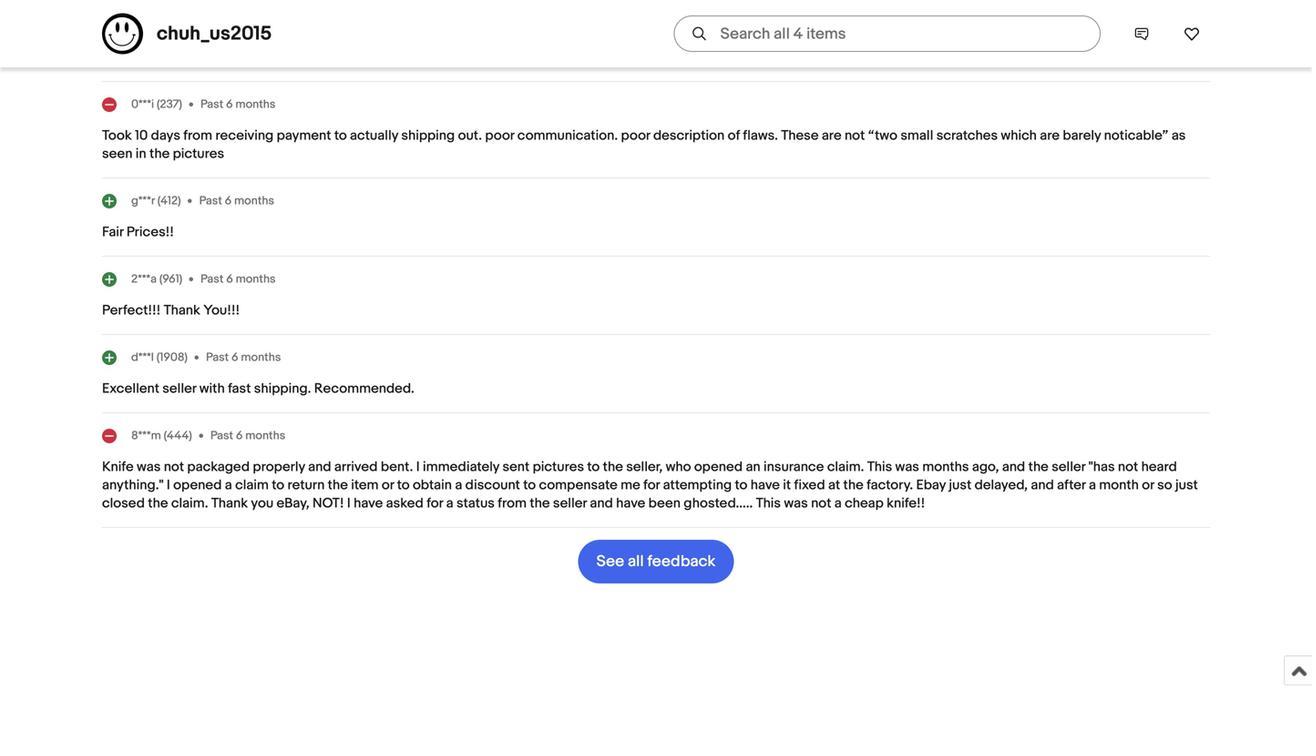 Task type: locate. For each thing, give the bounding box(es) containing it.
6 for was
[[236, 429, 243, 443]]

past for thank
[[201, 272, 224, 286]]

1 vertical spatial opened
[[173, 477, 222, 494]]

1 horizontal spatial this
[[867, 459, 892, 476]]

fair
[[102, 224, 124, 241]]

pictures
[[173, 146, 224, 162], [533, 459, 584, 476]]

6 for seller
[[231, 351, 238, 365]]

0 horizontal spatial opened
[[173, 477, 222, 494]]

to inside the never received the item and after contacting the seller multiple times i had no communication  from the seller in the 3 weeks after purchasing the item. i had to get ebay involved. unless the seller is in the hospital i do not recommend!!!!!
[[1063, 31, 1076, 47]]

6 up the you!!!
[[226, 272, 233, 286]]

1 horizontal spatial ebay
[[1103, 31, 1132, 47]]

8***m (444)
[[131, 429, 192, 443]]

0 horizontal spatial are
[[822, 128, 842, 144]]

in down 10 on the top of the page
[[136, 146, 146, 162]]

past 6 months
[[200, 97, 276, 111], [199, 194, 274, 208], [201, 272, 276, 286], [206, 351, 281, 365], [210, 429, 285, 443]]

was down it
[[784, 496, 808, 512]]

1 horizontal spatial are
[[1040, 128, 1060, 144]]

1 horizontal spatial from
[[498, 496, 527, 512]]

0 horizontal spatial claim.
[[171, 496, 208, 512]]

received
[[142, 31, 197, 47]]

months up receiving
[[235, 97, 276, 111]]

months for seller
[[241, 351, 281, 365]]

Search all 4 items field
[[674, 15, 1101, 52]]

2 vertical spatial in
[[136, 146, 146, 162]]

are
[[822, 128, 842, 144], [1040, 128, 1060, 144]]

thank inside knife was not packaged properly and arrived bent.  i immediately sent pictures to the seller, who opened an insurance claim.  this was months ago, and the seller "has not heard anything." i opened a claim to return the item or to obtain a discount to compensate me for attempting to have it fixed at the factory.  ebay just delayed, and after a month or so just closed the claim.  thank you ebay, not!  i have asked for a status from the seller and have been ghosted..... this was not a cheap knife!!
[[211, 496, 248, 512]]

not!
[[313, 496, 344, 512]]

past 6 months for thank
[[201, 272, 276, 286]]

opened down packaged
[[173, 477, 222, 494]]

thank
[[164, 303, 200, 319], [211, 496, 248, 512]]

2 vertical spatial from
[[498, 496, 527, 512]]

to down sent
[[523, 477, 536, 494]]

1 vertical spatial this
[[756, 496, 781, 512]]

from right communication
[[686, 31, 715, 47]]

2 horizontal spatial from
[[686, 31, 715, 47]]

past right (237)
[[200, 97, 223, 111]]

seller left "has
[[1052, 459, 1086, 476]]

0 horizontal spatial or
[[382, 477, 394, 494]]

0 horizontal spatial this
[[756, 496, 781, 512]]

out.
[[458, 128, 482, 144]]

for down seller,
[[643, 477, 660, 494]]

payment
[[277, 128, 331, 144]]

(237)
[[157, 97, 182, 111]]

0 vertical spatial claim.
[[827, 459, 864, 476]]

6 for thank
[[226, 272, 233, 286]]

past 6 months down receiving
[[199, 194, 274, 208]]

0 vertical spatial pictures
[[173, 146, 224, 162]]

claim. up at
[[827, 459, 864, 476]]

have
[[751, 477, 780, 494], [354, 496, 383, 512], [616, 496, 645, 512]]

item
[[223, 31, 251, 47], [351, 477, 379, 494]]

chuh_us2015 link
[[157, 22, 272, 46]]

0 horizontal spatial was
[[137, 459, 161, 476]]

1 vertical spatial ebay
[[916, 477, 946, 494]]

flaws.
[[743, 128, 778, 144]]

2 horizontal spatial after
[[1057, 477, 1086, 494]]

d***l (1908)
[[131, 351, 188, 365]]

thank down (961)
[[164, 303, 200, 319]]

knife was not packaged properly and arrived bent.  i immediately sent pictures to the seller, who opened an insurance claim.  this was months ago, and the seller "has not heard anything." i opened a claim to return the item or to obtain a discount to compensate me for attempting to have it fixed at the factory.  ebay just delayed, and after a month or so just closed the claim.  thank you ebay, not!  i have asked for a status from the seller and have been ghosted..... this was not a cheap knife!!
[[102, 459, 1198, 512]]

0 vertical spatial ebay
[[1103, 31, 1132, 47]]

seller left 3
[[741, 31, 775, 47]]

had right item.
[[1037, 31, 1060, 47]]

me
[[621, 477, 640, 494]]

1 horizontal spatial pictures
[[533, 459, 584, 476]]

1 horizontal spatial item
[[351, 477, 379, 494]]

i right bent.
[[416, 459, 420, 476]]

involved.
[[1136, 31, 1191, 47]]

have left it
[[751, 477, 780, 494]]

seller,
[[626, 459, 663, 476]]

(777)
[[157, 1, 183, 15]]

for down obtain
[[427, 496, 443, 512]]

months for was
[[245, 429, 285, 443]]

delayed,
[[975, 477, 1028, 494]]

1 horizontal spatial poor
[[621, 128, 650, 144]]

past 6 months up fast
[[206, 351, 281, 365]]

in left 3
[[778, 31, 789, 47]]

after
[[280, 31, 309, 47], [869, 31, 897, 47], [1057, 477, 1086, 494]]

6 up packaged
[[236, 429, 243, 443]]

poor left 'description'
[[621, 128, 650, 144]]

pictures inside the took 10 days from receiving payment to actually shipping out. poor communication. poor description of flaws. these are not "two small scratches which are barely noticable" as seen in the pictures
[[173, 146, 224, 162]]

10
[[135, 128, 148, 144]]

seller left is
[[170, 49, 204, 66]]

to left the actually
[[334, 128, 347, 144]]

0 vertical spatial thank
[[164, 303, 200, 319]]

0 horizontal spatial poor
[[485, 128, 514, 144]]

never received the item and after contacting the seller multiple times i had no communication  from the seller in the 3 weeks after purchasing the item. i had to get ebay involved. unless the seller is in the hospital i do not recommend!!!!!
[[102, 31, 1191, 66]]

pictures up compensate
[[533, 459, 584, 476]]

not
[[340, 49, 367, 66]]

ebay up 'knife!!'
[[916, 477, 946, 494]]

"two
[[868, 128, 898, 144]]

been
[[648, 496, 681, 512]]

fixed
[[794, 477, 825, 494]]

after right weeks
[[869, 31, 897, 47]]

to inside the took 10 days from receiving payment to actually shipping out. poor communication. poor description of flaws. these are not "two small scratches which are barely noticable" as seen in the pictures
[[334, 128, 347, 144]]

of
[[728, 128, 740, 144]]

0 vertical spatial for
[[643, 477, 660, 494]]

after inside knife was not packaged properly and arrived bent.  i immediately sent pictures to the seller, who opened an insurance claim.  this was months ago, and the seller "has not heard anything." i opened a claim to return the item or to obtain a discount to compensate me for attempting to have it fixed at the factory.  ebay just delayed, and after a month or so just closed the claim.  thank you ebay, not!  i have asked for a status from the seller and have been ghosted..... this was not a cheap knife!!
[[1057, 477, 1086, 494]]

after up hospital on the top
[[280, 31, 309, 47]]

was
[[137, 459, 161, 476], [895, 459, 919, 476], [784, 496, 808, 512]]

ebay
[[1103, 31, 1132, 47], [916, 477, 946, 494]]

pictures inside knife was not packaged properly and arrived bent.  i immediately sent pictures to the seller, who opened an insurance claim.  this was months ago, and the seller "has not heard anything." i opened a claim to return the item or to obtain a discount to compensate me for attempting to have it fixed at the factory.  ebay just delayed, and after a month or so just closed the claim.  thank you ebay, not!  i have asked for a status from the seller and have been ghosted..... this was not a cheap knife!!
[[533, 459, 584, 476]]

or down bent.
[[382, 477, 394, 494]]

and up hospital on the top
[[254, 31, 277, 47]]

past 6 months up receiving
[[200, 97, 276, 111]]

2 had from the left
[[1037, 31, 1060, 47]]

1 horizontal spatial or
[[1142, 477, 1154, 494]]

to down properly
[[272, 477, 284, 494]]

and down compensate
[[590, 496, 613, 512]]

or left so
[[1142, 477, 1154, 494]]

1 vertical spatial pictures
[[533, 459, 584, 476]]

opened up attempting
[[694, 459, 743, 476]]

or
[[382, 477, 394, 494], [1142, 477, 1154, 494]]

0 horizontal spatial just
[[949, 477, 972, 494]]

1 vertical spatial from
[[183, 128, 212, 144]]

past right (412)
[[199, 194, 222, 208]]

2 are from the left
[[1040, 128, 1060, 144]]

1 vertical spatial item
[[351, 477, 379, 494]]

1 poor from the left
[[485, 128, 514, 144]]

months up properly
[[245, 429, 285, 443]]

item.
[[996, 31, 1027, 47]]

1 horizontal spatial had
[[1037, 31, 1060, 47]]

took 10 days from receiving payment to actually shipping out. poor communication. poor description of flaws. these are not "two small scratches which are barely noticable" as seen in the pictures
[[102, 128, 1186, 162]]

the
[[200, 31, 220, 47], [383, 31, 403, 47], [718, 31, 738, 47], [792, 31, 812, 47], [973, 31, 993, 47], [147, 49, 167, 66], [234, 49, 255, 66], [149, 146, 170, 162], [603, 459, 623, 476], [1028, 459, 1049, 476], [328, 477, 348, 494], [843, 477, 864, 494], [148, 496, 168, 512], [530, 496, 550, 512]]

past 6 months up the you!!!
[[201, 272, 276, 286]]

return
[[287, 477, 325, 494]]

and up return
[[308, 459, 331, 476]]

1 vertical spatial for
[[427, 496, 443, 512]]

just left delayed,
[[949, 477, 972, 494]]

6 up fast
[[231, 351, 238, 365]]

6 for prices!!
[[225, 194, 232, 208]]

ebay right get
[[1103, 31, 1132, 47]]

months down receiving
[[234, 194, 274, 208]]

i***g
[[131, 1, 154, 15]]

are right these on the top right of the page
[[822, 128, 842, 144]]

poor right out.
[[485, 128, 514, 144]]

1 horizontal spatial just
[[1175, 477, 1198, 494]]

item inside the never received the item and after contacting the seller multiple times i had no communication  from the seller in the 3 weeks after purchasing the item. i had to get ebay involved. unless the seller is in the hospital i do not recommend!!!!!
[[223, 31, 251, 47]]

1 vertical spatial claim.
[[171, 496, 208, 512]]

have left the asked on the bottom of page
[[354, 496, 383, 512]]

you
[[251, 496, 274, 512]]

2***a
[[131, 272, 157, 286]]

just right so
[[1175, 477, 1198, 494]]

knife
[[102, 459, 134, 476]]

0 vertical spatial from
[[686, 31, 715, 47]]

1 horizontal spatial for
[[643, 477, 660, 494]]

prices!!
[[127, 224, 174, 241]]

perfect!!!  thank you!!!
[[102, 303, 240, 319]]

in right is
[[220, 49, 231, 66]]

seller
[[406, 31, 440, 47], [741, 31, 775, 47], [170, 49, 204, 66], [162, 381, 196, 397], [1052, 459, 1086, 476], [553, 496, 587, 512]]

have down 'me'
[[616, 496, 645, 512]]

0 vertical spatial item
[[223, 31, 251, 47]]

are right "which"
[[1040, 128, 1060, 144]]

i left do
[[310, 49, 314, 66]]

status
[[456, 496, 495, 512]]

after left month
[[1057, 477, 1086, 494]]

who
[[666, 459, 691, 476]]

shipping
[[401, 128, 455, 144]]

1 vertical spatial thank
[[211, 496, 248, 512]]

small
[[901, 128, 933, 144]]

past 6 months up packaged
[[210, 429, 285, 443]]

bent.
[[381, 459, 413, 476]]

item right received
[[223, 31, 251, 47]]

to left get
[[1063, 31, 1076, 47]]

past for 10
[[200, 97, 223, 111]]

i
[[534, 31, 538, 47], [1030, 31, 1034, 47], [310, 49, 314, 66], [416, 459, 420, 476], [167, 477, 170, 494], [347, 496, 351, 512]]

not inside the took 10 days from receiving payment to actually shipping out. poor communication. poor description of flaws. these are not "two small scratches which are barely noticable" as seen in the pictures
[[845, 128, 865, 144]]

1 had from the left
[[541, 31, 564, 47]]

6 right (412)
[[225, 194, 232, 208]]

0 vertical spatial in
[[778, 31, 789, 47]]

was up anything."
[[137, 459, 161, 476]]

0 horizontal spatial ebay
[[916, 477, 946, 494]]

1 horizontal spatial after
[[869, 31, 897, 47]]

a
[[225, 477, 232, 494], [455, 477, 462, 494], [1089, 477, 1096, 494], [446, 496, 453, 512], [834, 496, 842, 512]]

ebay inside the never received the item and after contacting the seller multiple times i had no communication  from the seller in the 3 weeks after purchasing the item. i had to get ebay involved. unless the seller is in the hospital i do not recommend!!!!!
[[1103, 31, 1132, 47]]

item inside knife was not packaged properly and arrived bent.  i immediately sent pictures to the seller, who opened an insurance claim.  this was months ago, and the seller "has not heard anything." i opened a claim to return the item or to obtain a discount to compensate me for attempting to have it fixed at the factory.  ebay just delayed, and after a month or so just closed the claim.  thank you ebay, not!  i have asked for a status from the seller and have been ghosted..... this was not a cheap knife!!
[[351, 477, 379, 494]]

past up with
[[206, 351, 229, 365]]

1 horizontal spatial thank
[[211, 496, 248, 512]]

pictures down days at the left of page
[[173, 146, 224, 162]]

not down (444)
[[164, 459, 184, 476]]

a down at
[[834, 496, 842, 512]]

2***a (961)
[[131, 272, 182, 286]]

from right days at the left of page
[[183, 128, 212, 144]]

item down arrived on the left bottom
[[351, 477, 379, 494]]

and
[[254, 31, 277, 47], [308, 459, 331, 476], [1002, 459, 1025, 476], [1031, 477, 1054, 494], [590, 496, 613, 512]]

0 horizontal spatial pictures
[[173, 146, 224, 162]]

0 vertical spatial this
[[867, 459, 892, 476]]

6
[[226, 97, 233, 111], [225, 194, 232, 208], [226, 272, 233, 286], [231, 351, 238, 365], [236, 429, 243, 443]]

not left "two
[[845, 128, 865, 144]]

thank down the claim
[[211, 496, 248, 512]]

0 horizontal spatial had
[[541, 31, 564, 47]]

0 vertical spatial opened
[[694, 459, 743, 476]]

past up packaged
[[210, 429, 233, 443]]

1 horizontal spatial in
[[220, 49, 231, 66]]

6 up receiving
[[226, 97, 233, 111]]

closed
[[102, 496, 145, 512]]

to up the asked on the bottom of page
[[397, 477, 410, 494]]

cheap
[[845, 496, 884, 512]]

month
[[1099, 477, 1139, 494]]

6 for 10
[[226, 97, 233, 111]]

this
[[867, 459, 892, 476], [756, 496, 781, 512]]

feedback
[[647, 553, 716, 572]]

i right the not!
[[347, 496, 351, 512]]

unless
[[102, 49, 144, 66]]

2 horizontal spatial in
[[778, 31, 789, 47]]

ghosted.....
[[684, 496, 753, 512]]

noticable"
[[1104, 128, 1169, 144]]

0 horizontal spatial from
[[183, 128, 212, 144]]

months
[[235, 97, 276, 111], [234, 194, 274, 208], [236, 272, 276, 286], [241, 351, 281, 365], [245, 429, 285, 443], [922, 459, 969, 476]]

past
[[200, 97, 223, 111], [199, 194, 222, 208], [201, 272, 224, 286], [206, 351, 229, 365], [210, 429, 233, 443]]

in inside the took 10 days from receiving payment to actually shipping out. poor communication. poor description of flaws. these are not "two small scratches which are barely noticable" as seen in the pictures
[[136, 146, 146, 162]]

months left ago,
[[922, 459, 969, 476]]

this up factory.
[[867, 459, 892, 476]]

0 horizontal spatial in
[[136, 146, 146, 162]]

to up compensate
[[587, 459, 600, 476]]

fair prices!!
[[102, 224, 174, 241]]

claim. down packaged
[[171, 496, 208, 512]]

just
[[949, 477, 972, 494], [1175, 477, 1198, 494]]

to down an
[[735, 477, 748, 494]]

was up factory.
[[895, 459, 919, 476]]

for
[[643, 477, 660, 494], [427, 496, 443, 512]]

a down immediately
[[455, 477, 462, 494]]

months up the you!!!
[[236, 272, 276, 286]]

past up the you!!!
[[201, 272, 224, 286]]

poor
[[485, 128, 514, 144], [621, 128, 650, 144]]

seller up recommend!!!!!
[[406, 31, 440, 47]]

from down discount
[[498, 496, 527, 512]]

not
[[845, 128, 865, 144], [164, 459, 184, 476], [1118, 459, 1138, 476], [811, 496, 831, 512]]

claim
[[235, 477, 269, 494]]

0 horizontal spatial item
[[223, 31, 251, 47]]

months up excellent seller with fast shipping.  recommended.
[[241, 351, 281, 365]]

(412)
[[157, 194, 181, 208]]

get
[[1079, 31, 1100, 47]]

had left no
[[541, 31, 564, 47]]

this down an
[[756, 496, 781, 512]]



Task type: describe. For each thing, give the bounding box(es) containing it.
from inside the never received the item and after contacting the seller multiple times i had no communication  from the seller in the 3 weeks after purchasing the item. i had to get ebay involved. unless the seller is in the hospital i do not recommend!!!!!
[[686, 31, 715, 47]]

0 horizontal spatial have
[[354, 496, 383, 512]]

which
[[1001, 128, 1037, 144]]

1 are from the left
[[822, 128, 842, 144]]

see all feedback link
[[578, 540, 734, 584]]

past 6 months for prices!!
[[199, 194, 274, 208]]

8***m
[[131, 429, 161, 443]]

these
[[781, 128, 819, 144]]

description
[[653, 128, 725, 144]]

a down obtain
[[446, 496, 453, 512]]

0***i (237)
[[131, 97, 182, 111]]

the inside the took 10 days from receiving payment to actually shipping out. poor communication. poor description of flaws. these are not "two small scratches which are barely noticable" as seen in the pictures
[[149, 146, 170, 162]]

past 6 months for was
[[210, 429, 285, 443]]

shipping.
[[254, 381, 311, 397]]

1 horizontal spatial opened
[[694, 459, 743, 476]]

d***l
[[131, 351, 154, 365]]

0***i
[[131, 97, 154, 111]]

recommend!!!!!
[[370, 49, 479, 66]]

fast
[[228, 381, 251, 397]]

discount
[[465, 477, 520, 494]]

communication.
[[517, 128, 618, 144]]

communication
[[586, 31, 683, 47]]

1 horizontal spatial was
[[784, 496, 808, 512]]

knife!!
[[887, 496, 925, 512]]

and up delayed,
[[1002, 459, 1025, 476]]

recommended.
[[314, 381, 414, 397]]

insurance
[[764, 459, 824, 476]]

scratches
[[936, 128, 998, 144]]

asked
[[386, 496, 424, 512]]

days
[[151, 128, 180, 144]]

2 poor from the left
[[621, 128, 650, 144]]

not up month
[[1118, 459, 1138, 476]]

properly
[[253, 459, 305, 476]]

(444)
[[164, 429, 192, 443]]

from inside the took 10 days from receiving payment to actually shipping out. poor communication. poor description of flaws. these are not "two small scratches which are barely noticable" as seen in the pictures
[[183, 128, 212, 144]]

ebay,
[[277, 496, 309, 512]]

anything."
[[102, 477, 164, 494]]

2 horizontal spatial was
[[895, 459, 919, 476]]

2 or from the left
[[1142, 477, 1154, 494]]

actually
[[350, 128, 398, 144]]

from inside knife was not packaged properly and arrived bent.  i immediately sent pictures to the seller, who opened an insurance claim.  this was months ago, and the seller "has not heard anything." i opened a claim to return the item or to obtain a discount to compensate me for attempting to have it fixed at the factory.  ebay just delayed, and after a month or so just closed the claim.  thank you ebay, not!  i have asked for a status from the seller and have been ghosted..... this was not a cheap knife!!
[[498, 496, 527, 512]]

receiving
[[215, 128, 274, 144]]

weeks
[[826, 31, 866, 47]]

past for seller
[[206, 351, 229, 365]]

g***r
[[131, 194, 155, 208]]

past for prices!!
[[199, 194, 222, 208]]

2 horizontal spatial have
[[751, 477, 780, 494]]

see all feedback
[[596, 553, 716, 572]]

a down "has
[[1089, 477, 1096, 494]]

i right the times
[[534, 31, 538, 47]]

(961)
[[159, 272, 182, 286]]

excellent
[[102, 381, 159, 397]]

"has
[[1089, 459, 1115, 476]]

no
[[567, 31, 582, 47]]

perfect!!!
[[102, 303, 161, 319]]

as
[[1172, 128, 1186, 144]]

0 horizontal spatial after
[[280, 31, 309, 47]]

save this seller chuh_us2015 image
[[1184, 26, 1200, 42]]

immediately
[[423, 459, 499, 476]]

factory.
[[867, 477, 913, 494]]

months inside knife was not packaged properly and arrived bent.  i immediately sent pictures to the seller, who opened an insurance claim.  this was months ago, and the seller "has not heard anything." i opened a claim to return the item or to obtain a discount to compensate me for attempting to have it fixed at the factory.  ebay just delayed, and after a month or so just closed the claim.  thank you ebay, not!  i have asked for a status from the seller and have been ghosted..... this was not a cheap knife!!
[[922, 459, 969, 476]]

all
[[628, 553, 644, 572]]

so
[[1157, 477, 1172, 494]]

an
[[746, 459, 761, 476]]

months for thank
[[236, 272, 276, 286]]

past 6 months for 10
[[200, 97, 276, 111]]

sent
[[503, 459, 530, 476]]

packaged
[[187, 459, 250, 476]]

attempting
[[663, 477, 732, 494]]

1 horizontal spatial have
[[616, 496, 645, 512]]

months for prices!!
[[234, 194, 274, 208]]

do
[[317, 49, 337, 66]]

1 just from the left
[[949, 477, 972, 494]]

ebay inside knife was not packaged properly and arrived bent.  i immediately sent pictures to the seller, who opened an insurance claim.  this was months ago, and the seller "has not heard anything." i opened a claim to return the item or to obtain a discount to compensate me for attempting to have it fixed at the factory.  ebay just delayed, and after a month or so just closed the claim.  thank you ebay, not!  i have asked for a status from the seller and have been ghosted..... this was not a cheap knife!!
[[916, 477, 946, 494]]

g***r (412)
[[131, 194, 181, 208]]

not down fixed at right
[[811, 496, 831, 512]]

1 horizontal spatial claim.
[[827, 459, 864, 476]]

chuh_us2015 image
[[102, 13, 143, 54]]

seller down compensate
[[553, 496, 587, 512]]

heard
[[1141, 459, 1177, 476]]

contacting
[[312, 31, 379, 47]]

past for was
[[210, 429, 233, 443]]

obtain
[[413, 477, 452, 494]]

with
[[199, 381, 225, 397]]

0 horizontal spatial thank
[[164, 303, 200, 319]]

took
[[102, 128, 132, 144]]

multiple
[[443, 31, 493, 47]]

1 vertical spatial in
[[220, 49, 231, 66]]

months for 10
[[235, 97, 276, 111]]

(1908)
[[157, 351, 188, 365]]

times
[[496, 31, 531, 47]]

past 6 months for seller
[[206, 351, 281, 365]]

it
[[783, 477, 791, 494]]

you!!!
[[203, 303, 240, 319]]

at
[[828, 477, 840, 494]]

and right delayed,
[[1031, 477, 1054, 494]]

arrived
[[334, 459, 378, 476]]

chuh_us2015
[[157, 22, 272, 46]]

i***g (777)
[[131, 1, 183, 15]]

1 or from the left
[[382, 477, 394, 494]]

seller down (1908)
[[162, 381, 196, 397]]

0 horizontal spatial for
[[427, 496, 443, 512]]

seen
[[102, 146, 133, 162]]

a down packaged
[[225, 477, 232, 494]]

excellent seller with fast shipping.  recommended.
[[102, 381, 414, 397]]

i right item.
[[1030, 31, 1034, 47]]

purchasing
[[900, 31, 970, 47]]

hospital
[[258, 49, 307, 66]]

and inside the never received the item and after contacting the seller multiple times i had no communication  from the seller in the 3 weeks after purchasing the item. i had to get ebay involved. unless the seller is in the hospital i do not recommend!!!!!
[[254, 31, 277, 47]]

compensate
[[539, 477, 618, 494]]

barely
[[1063, 128, 1101, 144]]

i right anything."
[[167, 477, 170, 494]]

2 just from the left
[[1175, 477, 1198, 494]]



Task type: vqa. For each thing, say whether or not it's contained in the screenshot.
Singles
no



